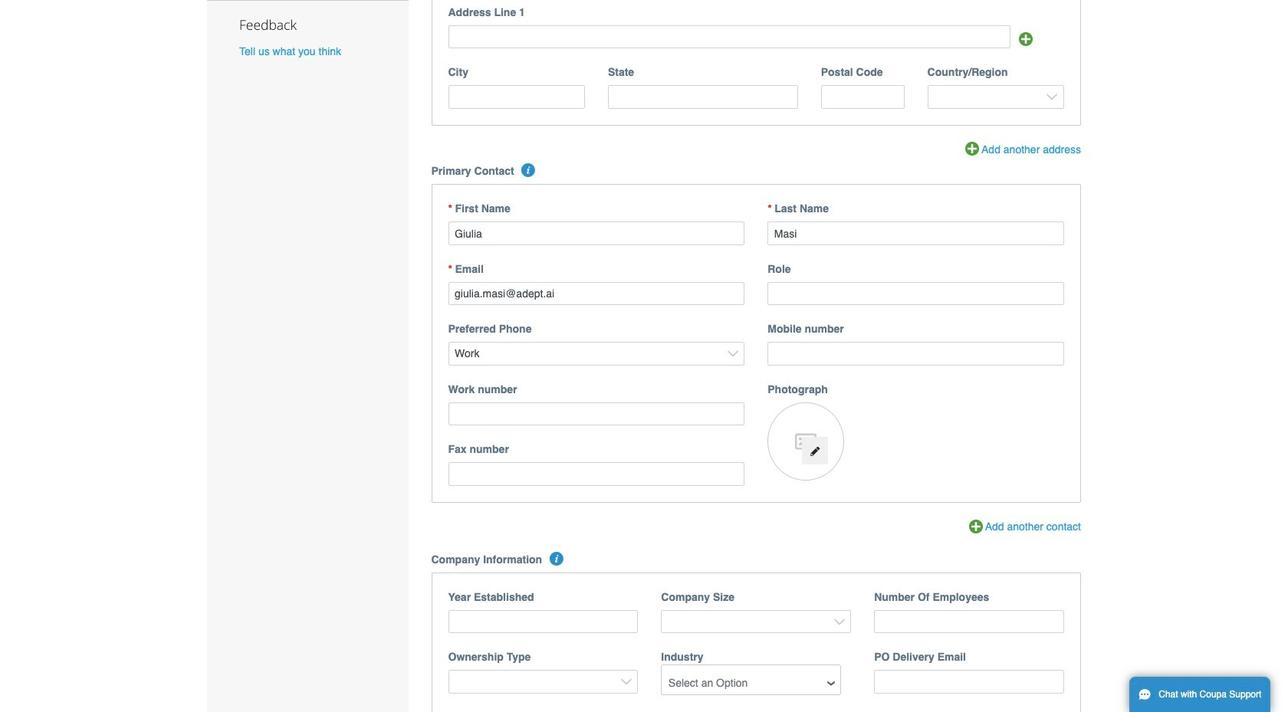 Task type: describe. For each thing, give the bounding box(es) containing it.
add image
[[1019, 32, 1033, 46]]

additional information image
[[550, 552, 563, 566]]

Select an Option text field
[[663, 671, 840, 695]]



Task type: locate. For each thing, give the bounding box(es) containing it.
None text field
[[448, 25, 1011, 48], [448, 85, 585, 109], [608, 85, 798, 109], [821, 85, 905, 109], [448, 222, 745, 245], [768, 222, 1065, 245], [768, 282, 1065, 306], [768, 342, 1065, 366], [448, 403, 745, 426], [448, 463, 745, 486], [448, 610, 638, 634], [874, 610, 1064, 634], [448, 25, 1011, 48], [448, 85, 585, 109], [608, 85, 798, 109], [821, 85, 905, 109], [448, 222, 745, 245], [768, 222, 1065, 245], [768, 282, 1065, 306], [768, 342, 1065, 366], [448, 403, 745, 426], [448, 463, 745, 486], [448, 610, 638, 634], [874, 610, 1064, 634]]

change image image
[[810, 446, 821, 457]]

additional information image
[[522, 164, 535, 178]]

photograph image
[[768, 403, 845, 481]]

None text field
[[448, 282, 745, 306], [874, 671, 1064, 694], [448, 282, 745, 306], [874, 671, 1064, 694]]



Task type: vqa. For each thing, say whether or not it's contained in the screenshot.
the Change image
yes



